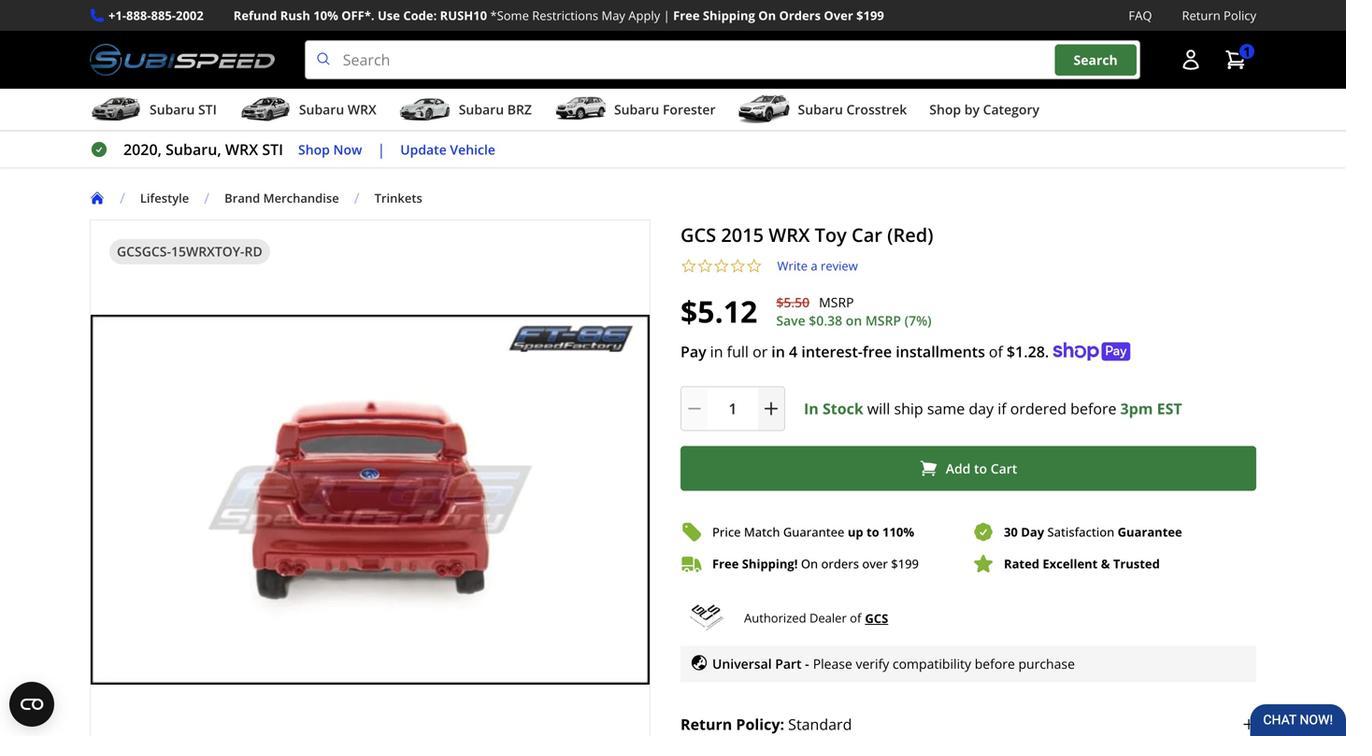 Task type: describe. For each thing, give the bounding box(es) containing it.
a subaru crosstrek thumbnail image image
[[738, 95, 790, 124]]

2 empty star image from the left
[[730, 258, 746, 274]]

$
[[891, 556, 898, 573]]

trusted
[[1113, 556, 1160, 573]]

cart
[[991, 460, 1017, 478]]

return for return policy: standard
[[681, 715, 732, 735]]

4
[[789, 342, 798, 362]]

refund rush 10% off*. use code: rush10 *some restrictions may apply | free shipping on orders over $199
[[233, 7, 884, 24]]

+1-888-885-2002 link
[[108, 6, 204, 25]]

(red)
[[887, 222, 933, 248]]

category
[[983, 101, 1040, 118]]

increment image
[[762, 400, 781, 418]]

0 horizontal spatial gcs
[[681, 222, 716, 248]]

authorized
[[744, 610, 806, 627]]

885-
[[151, 7, 176, 24]]

update
[[400, 140, 447, 158]]

1 horizontal spatial msrp
[[866, 312, 901, 330]]

stock
[[823, 399, 864, 419]]

use
[[378, 7, 400, 24]]

subaru sti button
[[90, 93, 217, 130]]

wrx for 2020, subaru, wrx sti
[[225, 139, 258, 160]]

day
[[969, 399, 994, 419]]

1 button
[[1215, 41, 1256, 79]]

orders
[[821, 556, 859, 573]]

policy:
[[736, 715, 784, 735]]

subaru crosstrek
[[798, 101, 907, 118]]

decrement image
[[685, 400, 704, 418]]

purchase
[[1018, 655, 1075, 673]]

lifestyle link down subaru,
[[140, 190, 204, 207]]

a
[[811, 258, 818, 274]]

30
[[1004, 524, 1018, 541]]

brand merchandise
[[225, 190, 339, 207]]

+1-888-885-2002
[[108, 7, 204, 24]]

code:
[[403, 7, 437, 24]]

1 empty star image from the left
[[697, 258, 713, 274]]

match
[[744, 524, 780, 541]]

subaru brz
[[459, 101, 532, 118]]

on
[[846, 312, 862, 330]]

0 horizontal spatial msrp
[[819, 294, 854, 311]]

2015
[[721, 222, 764, 248]]

brand merchandise link up rd
[[225, 190, 339, 207]]

day
[[1021, 524, 1044, 541]]

verify
[[856, 655, 889, 673]]

1 horizontal spatial before
[[1071, 399, 1117, 419]]

home image
[[90, 191, 105, 206]]

in
[[804, 399, 819, 419]]

button image
[[1180, 49, 1202, 71]]

shop now
[[298, 140, 362, 158]]

subaru for subaru wrx
[[299, 101, 344, 118]]

wrx for gcs 2015 wrx toy car (red)
[[769, 222, 810, 248]]

lifestyle
[[140, 190, 189, 207]]

gcsgcs-
[[117, 243, 171, 260]]

1 vertical spatial |
[[377, 139, 385, 160]]

to inside button
[[974, 460, 987, 478]]

add to cart button
[[681, 446, 1256, 491]]

1 horizontal spatial |
[[663, 7, 670, 24]]

review
[[821, 258, 858, 274]]

2020, subaru, wrx sti
[[123, 139, 283, 160]]

free shipping! on orders over $ 199
[[712, 556, 919, 573]]

gcsgcs-15wrxtoy-rd
[[117, 243, 262, 260]]

0 horizontal spatial to
[[867, 524, 879, 541]]

same
[[927, 399, 965, 419]]

add to cart
[[946, 460, 1017, 478]]

1 guarantee from the left
[[783, 524, 845, 541]]

please
[[813, 655, 852, 673]]

over
[[824, 7, 853, 24]]

dealer
[[809, 610, 847, 627]]

write
[[777, 258, 808, 274]]

a subaru forester thumbnail image image
[[554, 95, 607, 124]]

or
[[753, 342, 768, 362]]

subaru wrx button
[[239, 93, 376, 130]]

over
[[862, 556, 888, 573]]

2 in from the left
[[771, 342, 785, 362]]

gcs 2015 wrx toy car (red)
[[681, 222, 933, 248]]

2 empty star image from the left
[[713, 258, 730, 274]]

search button
[[1055, 44, 1137, 76]]

shop for shop by category
[[929, 101, 961, 118]]

pay
[[681, 342, 706, 362]]

1 vertical spatial sti
[[262, 139, 283, 160]]

+1-
[[108, 7, 126, 24]]

gcs inside "authorized dealer of gcs"
[[865, 610, 888, 627]]

-
[[805, 655, 809, 673]]

/ for trinkets
[[354, 188, 360, 208]]

faq
[[1129, 7, 1152, 24]]

subaru,
[[166, 139, 221, 160]]

subaru sti
[[150, 101, 217, 118]]

shipping!
[[742, 556, 798, 573]]

trinkets
[[374, 190, 422, 207]]

1 empty star image from the left
[[681, 258, 697, 274]]

1
[[1243, 42, 1251, 60]]

subispeed logo image
[[90, 40, 275, 80]]

policy
[[1224, 7, 1256, 24]]

authorized dealer of gcs
[[744, 610, 888, 627]]

1 horizontal spatial free
[[712, 556, 739, 573]]

ship
[[894, 399, 923, 419]]



Task type: locate. For each thing, give the bounding box(es) containing it.
restrictions
[[532, 7, 598, 24]]

brand merchandise link
[[225, 190, 354, 207], [225, 190, 339, 207]]

0 horizontal spatial free
[[673, 7, 700, 24]]

1 vertical spatial gcs
[[865, 610, 888, 627]]

brz
[[507, 101, 532, 118]]

return policy: standard
[[681, 715, 852, 735]]

shop now link
[[298, 139, 362, 160]]

subaru inside subaru crosstrek dropdown button
[[798, 101, 843, 118]]

subaru right 'a subaru crosstrek thumbnail image'
[[798, 101, 843, 118]]

subaru inside subaru wrx dropdown button
[[299, 101, 344, 118]]

in
[[710, 342, 723, 362], [771, 342, 785, 362]]

rush10
[[440, 7, 487, 24]]

.
[[1045, 342, 1049, 362]]

lifestyle link down "2020,"
[[140, 190, 189, 207]]

subaru up subaru,
[[150, 101, 195, 118]]

1 horizontal spatial gcs
[[865, 610, 888, 627]]

0 vertical spatial on
[[758, 7, 776, 24]]

est
[[1157, 399, 1182, 419]]

0 vertical spatial of
[[989, 342, 1003, 362]]

to
[[974, 460, 987, 478], [867, 524, 879, 541]]

before left purchase
[[975, 655, 1015, 673]]

gcs link
[[865, 608, 888, 629]]

wrx up "write"
[[769, 222, 810, 248]]

0 vertical spatial to
[[974, 460, 987, 478]]

sti
[[198, 101, 217, 118], [262, 139, 283, 160]]

lifestyle link
[[140, 190, 204, 207], [140, 190, 189, 207]]

$5.12
[[681, 291, 757, 332]]

free right 'apply'
[[673, 7, 700, 24]]

1 vertical spatial on
[[801, 556, 818, 573]]

1 horizontal spatial on
[[801, 556, 818, 573]]

| right 'apply'
[[663, 7, 670, 24]]

2 vertical spatial wrx
[[769, 222, 810, 248]]

off*.
[[341, 7, 374, 24]]

wrx inside dropdown button
[[348, 101, 376, 118]]

1 vertical spatial shop
[[298, 140, 330, 158]]

search
[[1074, 51, 1118, 69]]

2002
[[176, 7, 204, 24]]

shop inside "dropdown button"
[[929, 101, 961, 118]]

subaru for subaru crosstrek
[[798, 101, 843, 118]]

trinkets link
[[374, 190, 437, 207], [374, 190, 422, 207]]

$5.50 msrp save $0.38 on msrp (7%)
[[776, 294, 932, 330]]

empty star image
[[681, 258, 697, 274], [730, 258, 746, 274]]

ordered
[[1010, 399, 1067, 419]]

subaru brz button
[[399, 93, 532, 130]]

gcs
[[681, 222, 716, 248], [865, 610, 888, 627]]

shop left "now"
[[298, 140, 330, 158]]

1 vertical spatial before
[[975, 655, 1015, 673]]

2 / from the left
[[204, 188, 210, 208]]

on
[[758, 7, 776, 24], [801, 556, 818, 573]]

0 vertical spatial wrx
[[348, 101, 376, 118]]

subaru for subaru brz
[[459, 101, 504, 118]]

return left policy: at the right
[[681, 715, 732, 735]]

2 subaru from the left
[[299, 101, 344, 118]]

1 vertical spatial free
[[712, 556, 739, 573]]

1 horizontal spatial /
[[204, 188, 210, 208]]

empty star image
[[697, 258, 713, 274], [713, 258, 730, 274], [746, 258, 762, 274]]

guarantee up trusted
[[1118, 524, 1182, 541]]

sti down a subaru wrx thumbnail image
[[262, 139, 283, 160]]

a subaru sti thumbnail image image
[[90, 95, 142, 124]]

5 subaru from the left
[[798, 101, 843, 118]]

0 horizontal spatial shop
[[298, 140, 330, 158]]

pay in full or in 4 interest-free installments of $1.28 .
[[681, 342, 1049, 362]]

199
[[898, 556, 919, 573]]

1 horizontal spatial of
[[989, 342, 1003, 362]]

of inside "authorized dealer of gcs"
[[850, 610, 861, 627]]

1 in from the left
[[710, 342, 723, 362]]

refund
[[233, 7, 277, 24]]

2 horizontal spatial wrx
[[769, 222, 810, 248]]

None number field
[[681, 387, 785, 432]]

0 horizontal spatial return
[[681, 715, 732, 735]]

4 subaru from the left
[[614, 101, 659, 118]]

free
[[863, 342, 892, 362]]

30 day satisfaction guarantee
[[1004, 524, 1182, 541]]

3pm
[[1120, 399, 1153, 419]]

compatibility
[[893, 655, 971, 673]]

faq link
[[1129, 6, 1152, 25]]

1 horizontal spatial shop
[[929, 101, 961, 118]]

3 / from the left
[[354, 188, 360, 208]]

3 subaru from the left
[[459, 101, 504, 118]]

1 horizontal spatial sti
[[262, 139, 283, 160]]

0 horizontal spatial /
[[120, 188, 125, 208]]

shop left by at the top of page
[[929, 101, 961, 118]]

wrx up "now"
[[348, 101, 376, 118]]

0 horizontal spatial wrx
[[225, 139, 258, 160]]

return left policy in the right of the page
[[1182, 7, 1221, 24]]

1 horizontal spatial return
[[1182, 7, 1221, 24]]

/
[[120, 188, 125, 208], [204, 188, 210, 208], [354, 188, 360, 208]]

installments
[[896, 342, 985, 362]]

1 subaru from the left
[[150, 101, 195, 118]]

wrx
[[348, 101, 376, 118], [225, 139, 258, 160], [769, 222, 810, 248]]

to right up
[[867, 524, 879, 541]]

will
[[867, 399, 890, 419]]

subaru inside subaru brz dropdown button
[[459, 101, 504, 118]]

&
[[1101, 556, 1110, 573]]

1 horizontal spatial to
[[974, 460, 987, 478]]

price match guarantee up to 110%
[[712, 524, 914, 541]]

before
[[1071, 399, 1117, 419], [975, 655, 1015, 673]]

shop for shop now
[[298, 140, 330, 158]]

subaru
[[150, 101, 195, 118], [299, 101, 344, 118], [459, 101, 504, 118], [614, 101, 659, 118], [798, 101, 843, 118]]

toy
[[815, 222, 847, 248]]

rated
[[1004, 556, 1040, 573]]

$1.28
[[1007, 342, 1045, 362]]

0 horizontal spatial empty star image
[[681, 258, 697, 274]]

0 horizontal spatial sti
[[198, 101, 217, 118]]

to right add
[[974, 460, 987, 478]]

in left 4
[[771, 342, 785, 362]]

subaru inside subaru forester dropdown button
[[614, 101, 659, 118]]

rush
[[280, 7, 310, 24]]

universal part - please verify compatibility before purchase
[[712, 655, 1075, 673]]

888-
[[126, 7, 151, 24]]

empty star image down 2015 on the top
[[730, 258, 746, 274]]

0 vertical spatial return
[[1182, 7, 1221, 24]]

1 horizontal spatial guarantee
[[1118, 524, 1182, 541]]

update vehicle
[[400, 140, 495, 158]]

1 horizontal spatial wrx
[[348, 101, 376, 118]]

empty star image up $5.12
[[681, 258, 697, 274]]

15wrxtoy-
[[171, 243, 245, 260]]

universal
[[712, 655, 772, 673]]

return for return policy
[[1182, 7, 1221, 24]]

subaru up shop now
[[299, 101, 344, 118]]

2 guarantee from the left
[[1118, 524, 1182, 541]]

/ left trinkets
[[354, 188, 360, 208]]

part
[[775, 655, 802, 673]]

msrp right on
[[866, 312, 901, 330]]

guarantee
[[783, 524, 845, 541], [1118, 524, 1182, 541]]

car
[[852, 222, 882, 248]]

0 vertical spatial before
[[1071, 399, 1117, 419]]

/ left "brand"
[[204, 188, 210, 208]]

shop
[[929, 101, 961, 118], [298, 140, 330, 158]]

1 horizontal spatial empty star image
[[730, 258, 746, 274]]

0 vertical spatial shop
[[929, 101, 961, 118]]

0 vertical spatial |
[[663, 7, 670, 24]]

subaru forester
[[614, 101, 716, 118]]

sti inside dropdown button
[[198, 101, 217, 118]]

subaru for subaru forester
[[614, 101, 659, 118]]

full
[[727, 342, 749, 362]]

sti up 2020, subaru, wrx sti in the top left of the page
[[198, 101, 217, 118]]

by
[[964, 101, 980, 118]]

0 horizontal spatial guarantee
[[783, 524, 845, 541]]

standard
[[788, 715, 852, 735]]

in stock will ship same day if ordered before 3pm est
[[804, 399, 1182, 419]]

0 vertical spatial free
[[673, 7, 700, 24]]

1 / from the left
[[120, 188, 125, 208]]

guarantee up free shipping! on orders over $ 199
[[783, 524, 845, 541]]

wrx down a subaru wrx thumbnail image
[[225, 139, 258, 160]]

0 vertical spatial gcs
[[681, 222, 716, 248]]

before left the 3pm
[[1071, 399, 1117, 419]]

subaru left the brz
[[459, 101, 504, 118]]

0 horizontal spatial |
[[377, 139, 385, 160]]

gcs image
[[681, 605, 733, 632]]

/ for lifestyle
[[120, 188, 125, 208]]

0 horizontal spatial before
[[975, 655, 1015, 673]]

0 horizontal spatial in
[[710, 342, 723, 362]]

/ right home icon
[[120, 188, 125, 208]]

return policy link
[[1182, 6, 1256, 25]]

shop pay image
[[1053, 343, 1130, 361]]

subaru forester button
[[554, 93, 716, 130]]

open widget image
[[9, 682, 54, 727]]

1 vertical spatial to
[[867, 524, 879, 541]]

satisfaction
[[1047, 524, 1115, 541]]

(7%)
[[905, 312, 932, 330]]

msrp up $0.38
[[819, 294, 854, 311]]

apply
[[628, 7, 660, 24]]

if
[[998, 399, 1006, 419]]

| right "now"
[[377, 139, 385, 160]]

may
[[602, 7, 625, 24]]

shop by category
[[929, 101, 1040, 118]]

brand merchandise link down shop now link
[[225, 190, 354, 207]]

gcs left 2015 on the top
[[681, 222, 716, 248]]

0 vertical spatial sti
[[198, 101, 217, 118]]

a subaru wrx thumbnail image image
[[239, 95, 292, 124]]

a subaru brz thumbnail image image
[[399, 95, 451, 124]]

free down price in the bottom of the page
[[712, 556, 739, 573]]

2020,
[[123, 139, 162, 160]]

3 empty star image from the left
[[746, 258, 762, 274]]

write a review link
[[777, 258, 858, 274]]

now
[[333, 140, 362, 158]]

subaru for subaru sti
[[150, 101, 195, 118]]

10%
[[313, 7, 338, 24]]

0 horizontal spatial of
[[850, 610, 861, 627]]

rated excellent & trusted
[[1004, 556, 1160, 573]]

/ for brand merchandise
[[204, 188, 210, 208]]

1 vertical spatial return
[[681, 715, 732, 735]]

1 horizontal spatial in
[[771, 342, 785, 362]]

$199
[[856, 7, 884, 24]]

crosstrek
[[846, 101, 907, 118]]

update vehicle button
[[400, 139, 495, 160]]

in left full
[[710, 342, 723, 362]]

subaru left the forester
[[614, 101, 659, 118]]

excellent
[[1043, 556, 1098, 573]]

of left $1.28
[[989, 342, 1003, 362]]

search input field
[[305, 40, 1140, 80]]

0 horizontal spatial on
[[758, 7, 776, 24]]

gcs up verify
[[865, 610, 888, 627]]

1 vertical spatial of
[[850, 610, 861, 627]]

of left gcs link
[[850, 610, 861, 627]]

subaru inside subaru sti dropdown button
[[150, 101, 195, 118]]

2 horizontal spatial /
[[354, 188, 360, 208]]

forester
[[663, 101, 716, 118]]

vehicle
[[450, 140, 495, 158]]

up
[[848, 524, 863, 541]]

1 vertical spatial wrx
[[225, 139, 258, 160]]



Task type: vqa. For each thing, say whether or not it's contained in the screenshot.
Lifestyle dropdown button on the right
no



